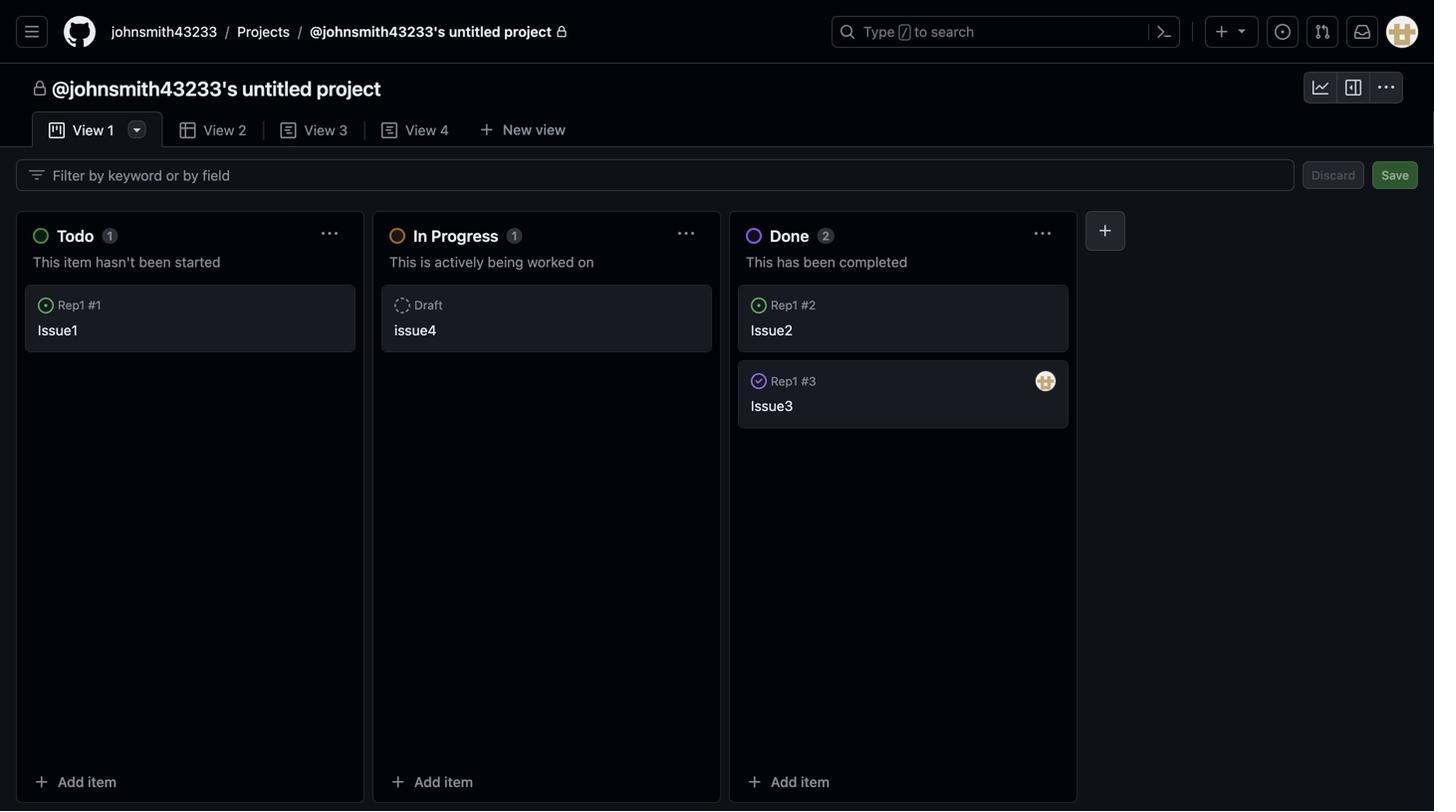 Task type: locate. For each thing, give the bounding box(es) containing it.
/ for type
[[901, 26, 909, 40]]

2
[[238, 122, 247, 138], [822, 229, 830, 243], [809, 299, 816, 313]]

1 horizontal spatial been
[[804, 254, 836, 270]]

rep1 for issue2
[[771, 299, 798, 313]]

tab panel
[[0, 147, 1435, 812]]

sc 9kayk9 0 image for view filters region
[[29, 167, 45, 183]]

untitled up view 3 link
[[242, 77, 312, 100]]

3
[[339, 122, 348, 138], [809, 374, 817, 388]]

3 view from the left
[[304, 122, 335, 138]]

1 vertical spatial untitled
[[242, 77, 312, 100]]

done
[[770, 227, 810, 246]]

view
[[73, 122, 104, 138], [204, 122, 235, 138], [304, 122, 335, 138], [406, 122, 437, 138]]

1 horizontal spatial untitled
[[449, 23, 501, 40]]

/ left projects
[[225, 23, 229, 40]]

view 2 link
[[163, 112, 263, 148]]

0 vertical spatial 2
[[238, 122, 247, 138]]

untitled
[[449, 23, 501, 40], [242, 77, 312, 100]]

issue4
[[395, 322, 437, 339]]

hasn't
[[96, 254, 135, 270]]

open issue image up issue1
[[38, 298, 54, 314]]

this left is at top
[[390, 254, 417, 270]]

0 horizontal spatial sc 9kayk9 0 image
[[29, 167, 45, 183]]

view 3
[[304, 122, 348, 138]]

1 vertical spatial sc 9kayk9 0 image
[[382, 123, 398, 138]]

project left lock image
[[504, 23, 552, 40]]

rep1
[[58, 299, 85, 313], [771, 299, 798, 313], [771, 374, 798, 388]]

0 horizontal spatial @johnsmith43233's
[[52, 77, 238, 100]]

view
[[536, 122, 566, 138]]

rep1 # 1
[[58, 299, 101, 313]]

sc 9kayk9 0 image down the git pull request icon
[[1313, 80, 1329, 96]]

@johnsmith43233's inside "list"
[[310, 23, 446, 40]]

project navigation
[[0, 64, 1435, 112]]

1 horizontal spatial open issue image
[[751, 298, 767, 314]]

issue2 button
[[751, 322, 793, 339]]

4
[[440, 122, 449, 138]]

3 this from the left
[[746, 254, 773, 270]]

view for view 4
[[406, 122, 437, 138]]

0 horizontal spatial /
[[225, 23, 229, 40]]

sc 9kayk9 0 image down view 1 link
[[29, 167, 45, 183]]

0 vertical spatial @johnsmith43233's
[[310, 23, 446, 40]]

2 horizontal spatial this
[[746, 254, 773, 270]]

rep1 up issue2
[[771, 299, 798, 313]]

this left has
[[746, 254, 773, 270]]

view 4
[[406, 122, 449, 138]]

1 horizontal spatial project
[[504, 23, 552, 40]]

sc 9kayk9 0 image inside project navigation
[[1379, 80, 1395, 96]]

1 horizontal spatial 3
[[809, 374, 817, 388]]

2 down the this has been completed
[[809, 299, 816, 313]]

1 been from the left
[[139, 254, 171, 270]]

view options for view 1 image
[[129, 122, 145, 137]]

open issue image up issue2
[[751, 298, 767, 314]]

on
[[578, 254, 594, 270]]

issue4 button
[[395, 322, 437, 339]]

project up the view 3
[[317, 77, 381, 100]]

sc 9kayk9 0 image left view 2
[[180, 123, 196, 138]]

been
[[139, 254, 171, 270], [804, 254, 836, 270]]

2 this from the left
[[390, 254, 417, 270]]

1 vertical spatial @johnsmith43233's
[[52, 77, 238, 100]]

@johnsmith43233's untitled project up view 4
[[310, 23, 552, 40]]

1 left view options for view 1 icon
[[108, 122, 114, 138]]

@johnsmith43233's inside project navigation
[[52, 77, 238, 100]]

1 vertical spatial 3
[[809, 374, 817, 388]]

1 down hasn't on the left
[[96, 299, 101, 313]]

/
[[225, 23, 229, 40], [298, 23, 302, 40], [901, 26, 909, 40]]

sc 9kayk9 0 image left the view 3
[[280, 123, 296, 138]]

2 up the this has been completed
[[822, 229, 830, 243]]

new view button
[[466, 114, 579, 146]]

discard
[[1312, 168, 1356, 182]]

0 vertical spatial sc 9kayk9 0 image
[[1379, 80, 1395, 96]]

been right hasn't on the left
[[139, 254, 171, 270]]

sc 9kayk9 0 image left view 4
[[382, 123, 398, 138]]

0 vertical spatial project
[[504, 23, 552, 40]]

issue1 button
[[38, 322, 78, 339]]

plus image
[[1214, 24, 1230, 40]]

1 horizontal spatial sc 9kayk9 0 image
[[382, 123, 398, 138]]

# down the this has been completed
[[801, 299, 809, 313]]

2 vertical spatial 2
[[809, 299, 816, 313]]

# right the closed as completed issue icon
[[801, 374, 809, 388]]

0 horizontal spatial untitled
[[242, 77, 312, 100]]

this is actively being worked on
[[390, 254, 594, 270]]

@johnsmith43233's untitled project up view 2 'link'
[[52, 77, 381, 100]]

issue1
[[38, 322, 78, 339]]

issue opened image
[[1275, 24, 1291, 40]]

view right view 2
[[304, 122, 335, 138]]

johnsmith43233
[[112, 23, 217, 40]]

/ right projects
[[298, 23, 302, 40]]

4 view from the left
[[406, 122, 437, 138]]

view left view options for view 1 icon
[[73, 122, 104, 138]]

2 vertical spatial sc 9kayk9 0 image
[[29, 167, 45, 183]]

0 vertical spatial untitled
[[449, 23, 501, 40]]

sc 9kayk9 0 image up view 1 link
[[32, 81, 48, 97]]

sc 9kayk9 0 image left view 1
[[49, 123, 65, 138]]

1
[[108, 122, 114, 138], [107, 229, 113, 243], [512, 229, 518, 243], [96, 299, 101, 313]]

open issue image for issue2
[[751, 298, 767, 314]]

0 horizontal spatial open issue image
[[38, 298, 54, 314]]

1 this from the left
[[33, 254, 60, 270]]

closed as completed issue image
[[751, 374, 767, 390]]

sc 9kayk9 0 image up save button
[[1379, 80, 1395, 96]]

being
[[488, 254, 524, 270]]

add a new column to the board image
[[1098, 223, 1114, 239]]

this
[[33, 254, 60, 270], [390, 254, 417, 270], [746, 254, 773, 270]]

0 horizontal spatial 2
[[238, 122, 247, 138]]

1 horizontal spatial this
[[390, 254, 417, 270]]

2 open issue image from the left
[[751, 298, 767, 314]]

2 left view 3 link
[[238, 122, 247, 138]]

view for view 1
[[73, 122, 104, 138]]

3 left view 4 link
[[339, 122, 348, 138]]

tab list
[[32, 112, 611, 148]]

sc 9kayk9 0 image inside view 4 link
[[382, 123, 398, 138]]

2 horizontal spatial 2
[[822, 229, 830, 243]]

sc 9kayk9 0 image
[[1313, 80, 1329, 96], [1346, 80, 1362, 96], [32, 81, 48, 97], [49, 123, 65, 138], [180, 123, 196, 138], [280, 123, 296, 138]]

1 vertical spatial @johnsmith43233's untitled project
[[52, 77, 381, 100]]

open issue image for issue1
[[38, 298, 54, 314]]

1 horizontal spatial @johnsmith43233's
[[310, 23, 446, 40]]

view 1
[[73, 122, 114, 138]]

# down item
[[88, 299, 96, 313]]

sc 9kayk9 0 image
[[1379, 80, 1395, 96], [382, 123, 398, 138], [29, 167, 45, 183]]

# for issue2
[[801, 299, 809, 313]]

list
[[104, 16, 820, 48]]

sc 9kayk9 0 image inside view filters region
[[29, 167, 45, 183]]

view right view options for view 1 icon
[[204, 122, 235, 138]]

worked
[[527, 254, 574, 270]]

0 horizontal spatial been
[[139, 254, 171, 270]]

view filters region
[[16, 159, 1419, 191]]

/ left to
[[901, 26, 909, 40]]

0 vertical spatial 3
[[339, 122, 348, 138]]

1 vertical spatial project
[[317, 77, 381, 100]]

johnsmith43233 link
[[104, 16, 225, 48]]

triangle down image
[[1234, 22, 1250, 38]]

is
[[420, 254, 431, 270]]

0 vertical spatial @johnsmith43233's untitled project
[[310, 23, 552, 40]]

projects
[[237, 23, 290, 40]]

draft
[[414, 299, 443, 313]]

/ inside type / to search
[[901, 26, 909, 40]]

rep1 for issue1
[[58, 299, 85, 313]]

this left item
[[33, 254, 60, 270]]

Filter by keyword or by field field
[[53, 160, 1278, 190]]

been right has
[[804, 254, 836, 270]]

@johnsmith43233's
[[310, 23, 446, 40], [52, 77, 238, 100]]

@johnsmith43233's untitled project
[[310, 23, 552, 40], [52, 77, 381, 100]]

issue3
[[751, 398, 793, 415]]

rep1 # 3
[[771, 374, 817, 388]]

untitled left lock image
[[449, 23, 501, 40]]

2 view from the left
[[204, 122, 235, 138]]

# for issue1
[[88, 299, 96, 313]]

view inside 'link'
[[204, 122, 235, 138]]

done column menu image
[[1035, 226, 1051, 242]]

2 horizontal spatial sc 9kayk9 0 image
[[1379, 80, 1395, 96]]

project
[[504, 23, 552, 40], [317, 77, 381, 100]]

open issue image
[[38, 298, 54, 314], [751, 298, 767, 314]]

johnsmith43233 / projects /
[[112, 23, 302, 40]]

view left 4
[[406, 122, 437, 138]]

#
[[88, 299, 96, 313], [801, 299, 809, 313], [801, 374, 809, 388]]

3 right the closed as completed issue icon
[[809, 374, 817, 388]]

0 horizontal spatial this
[[33, 254, 60, 270]]

1 open issue image from the left
[[38, 298, 54, 314]]

0 horizontal spatial project
[[317, 77, 381, 100]]

rep1 up issue1
[[58, 299, 85, 313]]

1 view from the left
[[73, 122, 104, 138]]

2 horizontal spatial /
[[901, 26, 909, 40]]



Task type: describe. For each thing, give the bounding box(es) containing it.
sc 9kayk9 0 image inside view 2 'link'
[[180, 123, 196, 138]]

0 horizontal spatial 3
[[339, 122, 348, 138]]

has
[[777, 254, 800, 270]]

in
[[413, 227, 427, 246]]

issue3 button
[[751, 398, 793, 415]]

rep1 right the closed as completed issue icon
[[771, 374, 798, 388]]

in progress
[[413, 227, 499, 246]]

1 horizontal spatial /
[[298, 23, 302, 40]]

save
[[1382, 168, 1410, 182]]

type
[[864, 23, 895, 40]]

homepage image
[[64, 16, 96, 48]]

this for todo
[[33, 254, 60, 270]]

draft issue image
[[395, 298, 410, 314]]

1 up the 'being'
[[512, 229, 518, 243]]

projects link
[[229, 16, 298, 48]]

sc 9kayk9 0 image down notifications icon
[[1346, 80, 1362, 96]]

tab panel containing todo
[[0, 147, 1435, 812]]

@johnsmith43233's untitled project inside "list"
[[310, 23, 552, 40]]

todo
[[57, 227, 94, 246]]

type / to search
[[864, 23, 975, 40]]

new view
[[503, 122, 566, 138]]

command palette image
[[1157, 24, 1173, 40]]

to
[[915, 23, 928, 40]]

view for view 3
[[304, 122, 335, 138]]

started
[[175, 254, 221, 270]]

view for view 2
[[204, 122, 235, 138]]

in progress column menu image
[[678, 226, 694, 242]]

1 vertical spatial 2
[[822, 229, 830, 243]]

2 inside view 2 'link'
[[238, 122, 247, 138]]

new
[[503, 122, 532, 138]]

save button
[[1373, 161, 1419, 189]]

untitled inside project navigation
[[242, 77, 312, 100]]

/ for johnsmith43233
[[225, 23, 229, 40]]

this for in progress
[[390, 254, 417, 270]]

johnsmith43233 image
[[1036, 372, 1056, 392]]

actively
[[435, 254, 484, 270]]

completed
[[839, 254, 908, 270]]

rep1 # 2
[[771, 299, 816, 313]]

2 been from the left
[[804, 254, 836, 270]]

view 3 link
[[263, 112, 365, 148]]

list containing johnsmith43233 / projects /
[[104, 16, 820, 48]]

view 4 link
[[365, 112, 466, 148]]

sc 9kayk9 0 image inside view 3 link
[[280, 123, 296, 138]]

view 1 link
[[32, 112, 163, 148]]

tab list containing new view
[[32, 112, 611, 148]]

search
[[931, 23, 975, 40]]

this has been completed
[[746, 254, 908, 270]]

item
[[64, 254, 92, 270]]

this for done
[[746, 254, 773, 270]]

project inside "list"
[[504, 23, 552, 40]]

view 2
[[204, 122, 247, 138]]

project inside navigation
[[317, 77, 381, 100]]

@johnsmith43233's untitled project link
[[302, 16, 576, 48]]

todo column menu image
[[322, 226, 338, 242]]

1 up hasn't on the left
[[107, 229, 113, 243]]

git pull request image
[[1315, 24, 1331, 40]]

discard button
[[1303, 161, 1365, 189]]

1 horizontal spatial 2
[[809, 299, 816, 313]]

sc 9kayk9 0 image for view 4 link
[[382, 123, 398, 138]]

this item hasn't been started
[[33, 254, 221, 270]]

sc 9kayk9 0 image inside view 1 link
[[49, 123, 65, 138]]

issue2
[[751, 322, 793, 339]]

untitled inside @johnsmith43233's untitled project link
[[449, 23, 501, 40]]

notifications image
[[1355, 24, 1371, 40]]

@johnsmith43233's untitled project inside project navigation
[[52, 77, 381, 100]]

lock image
[[556, 26, 568, 38]]

progress
[[431, 227, 499, 246]]



Task type: vqa. For each thing, say whether or not it's contained in the screenshot.
sc 9kayk9 0 image inside View 3 Link
yes



